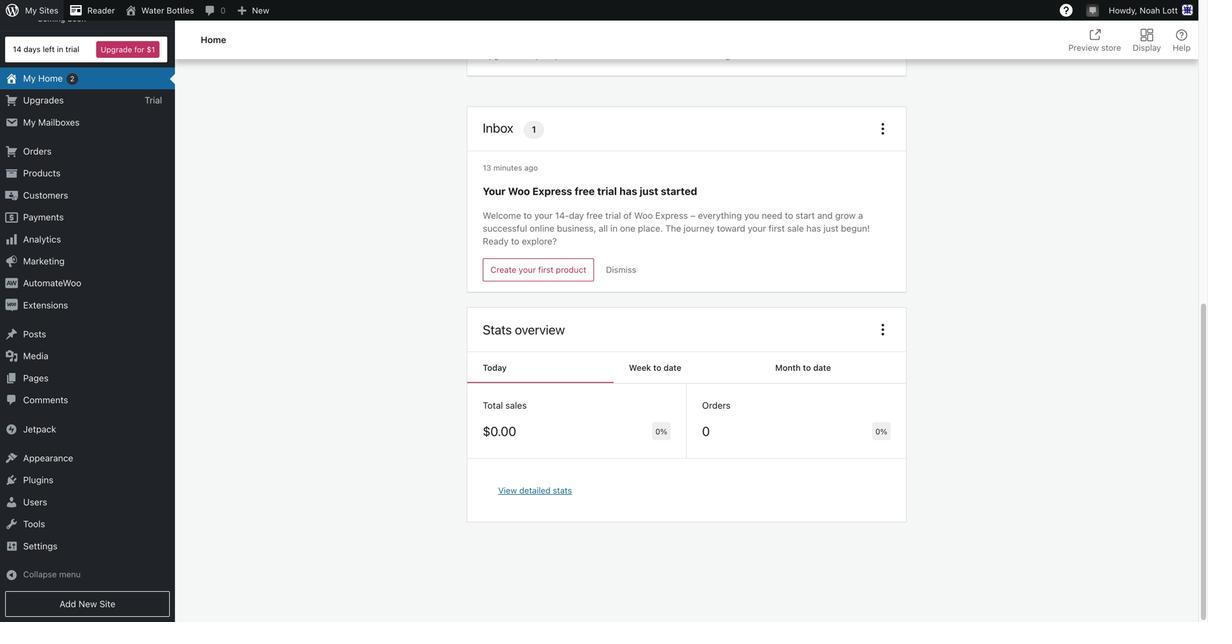 Task type: vqa. For each thing, say whether or not it's contained in the screenshot.
0% for $0.00
yes



Task type: describe. For each thing, give the bounding box(es) containing it.
week to date button
[[614, 352, 760, 383]]

appearance link
[[0, 448, 175, 470]]

my sites
[[25, 5, 58, 15]]

of
[[623, 210, 632, 221]]

your woo express free trial has just started
[[483, 185, 697, 198]]

business,
[[557, 223, 596, 234]]

tab list containing today
[[467, 352, 906, 384]]

ready
[[483, 236, 509, 247]]

customers link
[[0, 185, 175, 207]]

new inside toolbar navigation
[[252, 5, 269, 15]]

mailboxes
[[38, 117, 80, 128]]

successful
[[483, 223, 527, 234]]

add for add new site
[[60, 599, 76, 610]]

howdy,
[[1109, 5, 1137, 15]]

view detailed stats
[[498, 486, 572, 496]]

analytics
[[23, 234, 61, 245]]

my sites link
[[0, 0, 64, 21]]

add a domain button
[[467, 0, 906, 36]]

minutes
[[493, 163, 522, 172]]

menu
[[59, 570, 81, 580]]

bottles
[[167, 5, 194, 15]]

plan
[[555, 51, 571, 60]]

week
[[629, 363, 651, 373]]

sites
[[39, 5, 58, 15]]

marketing link
[[0, 251, 175, 273]]

0 inside toolbar navigation
[[220, 5, 226, 15]]

total
[[483, 400, 503, 411]]

upgrade for upgrade for $1
[[101, 45, 132, 54]]

for
[[134, 45, 144, 54]]

tools
[[23, 519, 45, 530]]

0 horizontal spatial first
[[538, 265, 554, 275]]

tools link
[[0, 514, 175, 536]]

add new site link
[[5, 592, 170, 618]]

start inside button
[[685, 51, 703, 60]]

appearance
[[23, 453, 73, 464]]

0 vertical spatial your
[[534, 210, 553, 221]]

need
[[762, 210, 782, 221]]

display button
[[1129, 21, 1165, 59]]

to right plan
[[574, 51, 582, 60]]

upgrade to a paid plan to unlock more features and start selling
[[483, 51, 731, 60]]

upgrades
[[23, 95, 64, 106]]

noah
[[1140, 5, 1160, 15]]

preview store button
[[1061, 21, 1129, 59]]

notification image
[[1088, 5, 1098, 15]]

my mailboxes
[[23, 117, 80, 128]]

day
[[569, 210, 584, 221]]

marketing
[[23, 256, 65, 267]]

a inside welcome to your 14-day free trial of woo express – everything you need to start and grow a successful online business, all in one place. the journey toward your first sale has just begun! ready to explore?
[[858, 210, 863, 221]]

comments link
[[0, 390, 175, 412]]

0 vertical spatial in
[[57, 45, 63, 54]]

lott
[[1163, 5, 1178, 15]]

create
[[491, 265, 516, 275]]

first inside welcome to your 14-day free trial of woo express – everything you need to start and grow a successful online business, all in one place. the journey toward your first sale has just begun! ready to explore?
[[769, 223, 785, 234]]

to down successful
[[511, 236, 519, 247]]

stats
[[483, 322, 512, 337]]

site
[[100, 599, 115, 610]]

automatewoo link
[[0, 273, 175, 295]]

journey
[[684, 223, 715, 234]]

soon
[[67, 14, 86, 23]]

everything
[[698, 210, 742, 221]]

paid
[[536, 51, 553, 60]]

0% for 0
[[875, 427, 887, 436]]

create your first product
[[491, 265, 586, 275]]

stats
[[553, 486, 572, 496]]

express inside welcome to your 14-day free trial of woo express – everything you need to start and grow a successful online business, all in one place. the journey toward your first sale has just begun! ready to explore?
[[655, 210, 688, 221]]

upgrade for $1
[[101, 45, 155, 54]]

your woo express free trial has just started link
[[483, 184, 697, 199]]

jetpack
[[23, 424, 56, 435]]

sales
[[505, 400, 527, 411]]

1 horizontal spatial 0
[[702, 424, 710, 439]]

just inside welcome to your 14-day free trial of woo express – everything you need to start and grow a successful online business, all in one place. the journey toward your first sale has just begun! ready to explore?
[[824, 223, 839, 234]]

$0.00
[[483, 424, 516, 439]]

2 vertical spatial your
[[519, 265, 536, 275]]

trial for in
[[65, 45, 79, 54]]

inbox
[[483, 120, 513, 135]]

woo inside your woo express free trial has just started link
[[508, 185, 530, 198]]

1 vertical spatial a
[[529, 51, 534, 60]]

and inside welcome to your 14-day free trial of woo express – everything you need to start and grow a successful online business, all in one place. the journey toward your first sale has just begun! ready to explore?
[[817, 210, 833, 221]]

you
[[744, 210, 759, 221]]

overview
[[515, 322, 565, 337]]

today button
[[467, 352, 614, 383]]

detailed
[[519, 486, 551, 496]]

in inside welcome to your 14-day free trial of woo express – everything you need to start and grow a successful online business, all in one place. the journey toward your first sale has just begun! ready to explore?
[[610, 223, 618, 234]]

collapse menu button
[[0, 565, 175, 587]]

free inside welcome to your 14-day free trial of woo express – everything you need to start and grow a successful online business, all in one place. the journey toward your first sale has just begun! ready to explore?
[[586, 210, 603, 221]]

products
[[23, 168, 61, 179]]

days
[[24, 45, 41, 54]]

coming soon link
[[0, 0, 175, 31]]

explore?
[[522, 236, 557, 247]]

to up sale
[[785, 210, 793, 221]]

automatewoo
[[23, 278, 81, 289]]

toolbar navigation
[[0, 0, 1198, 23]]

1 vertical spatial your
[[748, 223, 766, 234]]

water
[[141, 5, 164, 15]]

0% for $0.00
[[655, 427, 667, 436]]

selling
[[705, 51, 731, 60]]

trial for free
[[597, 185, 617, 198]]

month
[[775, 363, 801, 373]]

users link
[[0, 492, 175, 514]]

date for month to date
[[813, 363, 831, 373]]

extensions link
[[0, 295, 175, 317]]

customers
[[23, 190, 68, 201]]

week to date
[[629, 363, 681, 373]]

start inside welcome to your 14-day free trial of woo express – everything you need to start and grow a successful online business, all in one place. the journey toward your first sale has just begun! ready to explore?
[[796, 210, 815, 221]]



Task type: locate. For each thing, give the bounding box(es) containing it.
my up upgrades
[[23, 73, 36, 84]]

free up all
[[586, 210, 603, 221]]

trial right left
[[65, 45, 79, 54]]

0 horizontal spatial new
[[79, 599, 97, 610]]

plugins
[[23, 475, 53, 486]]

howdy, noah lott
[[1109, 5, 1178, 15]]

settings
[[23, 541, 57, 552]]

a up the begun!
[[858, 210, 863, 221]]

month to date button
[[760, 352, 906, 383]]

date right week
[[664, 363, 681, 373]]

more
[[612, 51, 632, 60]]

trial
[[65, 45, 79, 54], [597, 185, 617, 198], [605, 210, 621, 221]]

first left product
[[538, 265, 554, 275]]

0 vertical spatial new
[[252, 5, 269, 15]]

1 vertical spatial free
[[586, 210, 603, 221]]

preview
[[1068, 43, 1099, 52]]

your right create at the left of page
[[519, 265, 536, 275]]

0 vertical spatial tab list
[[1061, 21, 1198, 59]]

pages
[[23, 373, 49, 384]]

media
[[23, 351, 48, 362]]

my for my home 2
[[23, 73, 36, 84]]

2 0% from the left
[[875, 427, 887, 436]]

grow
[[835, 210, 856, 221]]

one
[[620, 223, 635, 234]]

express up the 14-
[[532, 185, 572, 198]]

place.
[[638, 223, 663, 234]]

a left domain
[[533, 9, 538, 20]]

trial up all
[[597, 185, 617, 198]]

1 vertical spatial home
[[38, 73, 63, 84]]

preview store
[[1068, 43, 1121, 52]]

1 horizontal spatial has
[[806, 223, 821, 234]]

upgrade for upgrade to a paid plan to unlock more features and start selling
[[483, 51, 517, 60]]

1
[[532, 124, 536, 135]]

to right the month
[[803, 363, 811, 373]]

started
[[661, 185, 697, 198]]

0 horizontal spatial has
[[619, 185, 637, 198]]

today
[[483, 363, 507, 373]]

free up day
[[575, 185, 595, 198]]

date
[[664, 363, 681, 373], [813, 363, 831, 373]]

1 vertical spatial in
[[610, 223, 618, 234]]

product
[[556, 265, 586, 275]]

has right sale
[[806, 223, 821, 234]]

1 vertical spatial start
[[796, 210, 815, 221]]

1 horizontal spatial upgrade
[[483, 51, 517, 60]]

1 vertical spatial trial
[[597, 185, 617, 198]]

and left grow
[[817, 210, 833, 221]]

1 vertical spatial has
[[806, 223, 821, 234]]

payments link
[[0, 207, 175, 229]]

date inside month to date button
[[813, 363, 831, 373]]

add for add a domain
[[514, 9, 531, 20]]

woo right your
[[508, 185, 530, 198]]

14 days left in trial
[[13, 45, 79, 54]]

2 vertical spatial my
[[23, 117, 36, 128]]

tab list containing preview store
[[1061, 21, 1198, 59]]

0 vertical spatial first
[[769, 223, 785, 234]]

upgrade to a paid plan to unlock more features and start selling button
[[467, 36, 906, 76]]

0 vertical spatial start
[[685, 51, 703, 60]]

add new site
[[60, 599, 115, 610]]

upgrade left paid
[[483, 51, 517, 60]]

just
[[640, 185, 658, 198], [824, 223, 839, 234]]

my
[[25, 5, 37, 15], [23, 73, 36, 84], [23, 117, 36, 128]]

0 vertical spatial just
[[640, 185, 658, 198]]

my down upgrades
[[23, 117, 36, 128]]

1 vertical spatial first
[[538, 265, 554, 275]]

0 vertical spatial orders
[[23, 146, 52, 157]]

1 horizontal spatial add
[[514, 9, 531, 20]]

1 date from the left
[[664, 363, 681, 373]]

1 vertical spatial add
[[60, 599, 76, 610]]

1 horizontal spatial just
[[824, 223, 839, 234]]

my for my sites
[[25, 5, 37, 15]]

collapse
[[23, 570, 57, 580]]

0
[[220, 5, 226, 15], [702, 424, 710, 439]]

trial left of
[[605, 210, 621, 221]]

view detailed stats link
[[488, 475, 582, 507]]

settings link
[[0, 536, 175, 558]]

0 horizontal spatial in
[[57, 45, 63, 54]]

inbox notes options image
[[875, 121, 891, 137]]

new left site
[[79, 599, 97, 610]]

reader
[[87, 5, 115, 15]]

total sales
[[483, 400, 527, 411]]

1 horizontal spatial start
[[796, 210, 815, 221]]

view
[[498, 486, 517, 496]]

payments
[[23, 212, 64, 223]]

0 horizontal spatial 0
[[220, 5, 226, 15]]

1 vertical spatial my
[[23, 73, 36, 84]]

0 horizontal spatial woo
[[508, 185, 530, 198]]

1 vertical spatial new
[[79, 599, 97, 610]]

0 vertical spatial my
[[25, 5, 37, 15]]

in right all
[[610, 223, 618, 234]]

woo inside welcome to your 14-day free trial of woo express – everything you need to start and grow a successful online business, all in one place. the journey toward your first sale has just begun! ready to explore?
[[634, 210, 653, 221]]

and right features
[[668, 51, 683, 60]]

to right week
[[653, 363, 661, 373]]

0 horizontal spatial and
[[668, 51, 683, 60]]

1 vertical spatial 0
[[702, 424, 710, 439]]

in right left
[[57, 45, 63, 54]]

0 horizontal spatial date
[[664, 363, 681, 373]]

choose which values to display image
[[875, 322, 891, 338]]

tab list
[[1061, 21, 1198, 59], [467, 352, 906, 384]]

date for week to date
[[664, 363, 681, 373]]

start up sale
[[796, 210, 815, 221]]

comments
[[23, 395, 68, 406]]

orders up products
[[23, 146, 52, 157]]

0 horizontal spatial 0%
[[655, 427, 667, 436]]

express up the
[[655, 210, 688, 221]]

your up online
[[534, 210, 553, 221]]

1 vertical spatial tab list
[[467, 352, 906, 384]]

to left paid
[[519, 51, 527, 60]]

0 vertical spatial express
[[532, 185, 572, 198]]

1 horizontal spatial tab list
[[1061, 21, 1198, 59]]

orders inside 'link'
[[23, 146, 52, 157]]

1 vertical spatial just
[[824, 223, 839, 234]]

0 vertical spatial woo
[[508, 185, 530, 198]]

trial inside welcome to your 14-day free trial of woo express – everything you need to start and grow a successful online business, all in one place. the journey toward your first sale has just begun! ready to explore?
[[605, 210, 621, 221]]

0 horizontal spatial express
[[532, 185, 572, 198]]

woo up place.
[[634, 210, 653, 221]]

has inside welcome to your 14-day free trial of woo express – everything you need to start and grow a successful online business, all in one place. the journey toward your first sale has just begun! ready to explore?
[[806, 223, 821, 234]]

1 vertical spatial orders
[[702, 400, 731, 411]]

1 0% from the left
[[655, 427, 667, 436]]

2 date from the left
[[813, 363, 831, 373]]

domain
[[541, 9, 573, 20]]

add a domain
[[514, 9, 573, 20]]

water bottles link
[[120, 0, 199, 21]]

your
[[534, 210, 553, 221], [748, 223, 766, 234], [519, 265, 536, 275]]

my inside toolbar navigation
[[25, 5, 37, 15]]

store
[[1101, 43, 1121, 52]]

just left started on the top of the page
[[640, 185, 658, 198]]

start left selling
[[685, 51, 703, 60]]

1 horizontal spatial new
[[252, 5, 269, 15]]

2
[[70, 75, 74, 83]]

my for my mailboxes
[[23, 117, 36, 128]]

0 horizontal spatial add
[[60, 599, 76, 610]]

and
[[668, 51, 683, 60], [817, 210, 833, 221]]

date inside week to date button
[[664, 363, 681, 373]]

0 horizontal spatial home
[[38, 73, 63, 84]]

13
[[483, 163, 491, 172]]

a left paid
[[529, 51, 534, 60]]

home
[[201, 34, 226, 45], [38, 73, 63, 84]]

0 horizontal spatial upgrade
[[101, 45, 132, 54]]

1 horizontal spatial orders
[[702, 400, 731, 411]]

1 horizontal spatial in
[[610, 223, 618, 234]]

users
[[23, 497, 47, 508]]

0 horizontal spatial tab list
[[467, 352, 906, 384]]

has up of
[[619, 185, 637, 198]]

add inside button
[[514, 9, 531, 20]]

1 vertical spatial and
[[817, 210, 833, 221]]

in
[[57, 45, 63, 54], [610, 223, 618, 234]]

coming soon
[[37, 14, 86, 23]]

0 vertical spatial free
[[575, 185, 595, 198]]

date right the month
[[813, 363, 831, 373]]

0 vertical spatial has
[[619, 185, 637, 198]]

your
[[483, 185, 506, 198]]

0 vertical spatial 0
[[220, 5, 226, 15]]

your down "you" at the right top
[[748, 223, 766, 234]]

just down grow
[[824, 223, 839, 234]]

1 horizontal spatial and
[[817, 210, 833, 221]]

home left "2"
[[38, 73, 63, 84]]

features
[[634, 51, 666, 60]]

1 horizontal spatial 0%
[[875, 427, 887, 436]]

0 horizontal spatial just
[[640, 185, 658, 198]]

new link
[[231, 0, 274, 21]]

products link
[[0, 163, 175, 185]]

my left sites
[[25, 5, 37, 15]]

orders
[[23, 146, 52, 157], [702, 400, 731, 411]]

analytics link
[[0, 229, 175, 251]]

plugins link
[[0, 470, 175, 492]]

to up online
[[524, 210, 532, 221]]

and inside button
[[668, 51, 683, 60]]

add down menu
[[60, 599, 76, 610]]

my mailboxes link
[[0, 111, 175, 133]]

1 horizontal spatial express
[[655, 210, 688, 221]]

0 vertical spatial a
[[533, 9, 538, 20]]

1 horizontal spatial date
[[813, 363, 831, 373]]

1 horizontal spatial home
[[201, 34, 226, 45]]

dismiss
[[606, 265, 636, 275]]

2 vertical spatial a
[[858, 210, 863, 221]]

water bottles
[[141, 5, 194, 15]]

0 horizontal spatial orders
[[23, 146, 52, 157]]

0 vertical spatial add
[[514, 9, 531, 20]]

first down need
[[769, 223, 785, 234]]

the
[[665, 223, 681, 234]]

first
[[769, 223, 785, 234], [538, 265, 554, 275]]

14-
[[555, 210, 569, 221]]

1 horizontal spatial first
[[769, 223, 785, 234]]

home down 0 link
[[201, 34, 226, 45]]

add left domain
[[514, 9, 531, 20]]

media link
[[0, 346, 175, 368]]

left
[[43, 45, 55, 54]]

upgrade
[[101, 45, 132, 54], [483, 51, 517, 60]]

2 vertical spatial trial
[[605, 210, 621, 221]]

1 vertical spatial express
[[655, 210, 688, 221]]

ago
[[524, 163, 538, 172]]

upgrade left for
[[101, 45, 132, 54]]

0 vertical spatial home
[[201, 34, 226, 45]]

0 horizontal spatial start
[[685, 51, 703, 60]]

coming
[[37, 14, 65, 23]]

0 vertical spatial trial
[[65, 45, 79, 54]]

0 vertical spatial and
[[668, 51, 683, 60]]

express
[[532, 185, 572, 198], [655, 210, 688, 221]]

upgrade for $1 button
[[96, 41, 160, 58]]

stats overview
[[483, 322, 565, 337]]

orders down week to date button
[[702, 400, 731, 411]]

1 vertical spatial woo
[[634, 210, 653, 221]]

welcome to your 14-day free trial of woo express – everything you need to start and grow a successful online business, all in one place. the journey toward your first sale has just begun! ready to explore?
[[483, 210, 870, 247]]

orders link
[[0, 141, 175, 163]]

a
[[533, 9, 538, 20], [529, 51, 534, 60], [858, 210, 863, 221]]

1 horizontal spatial woo
[[634, 210, 653, 221]]

trial
[[145, 95, 162, 106]]

welcome
[[483, 210, 521, 221]]

new right 0 link
[[252, 5, 269, 15]]



